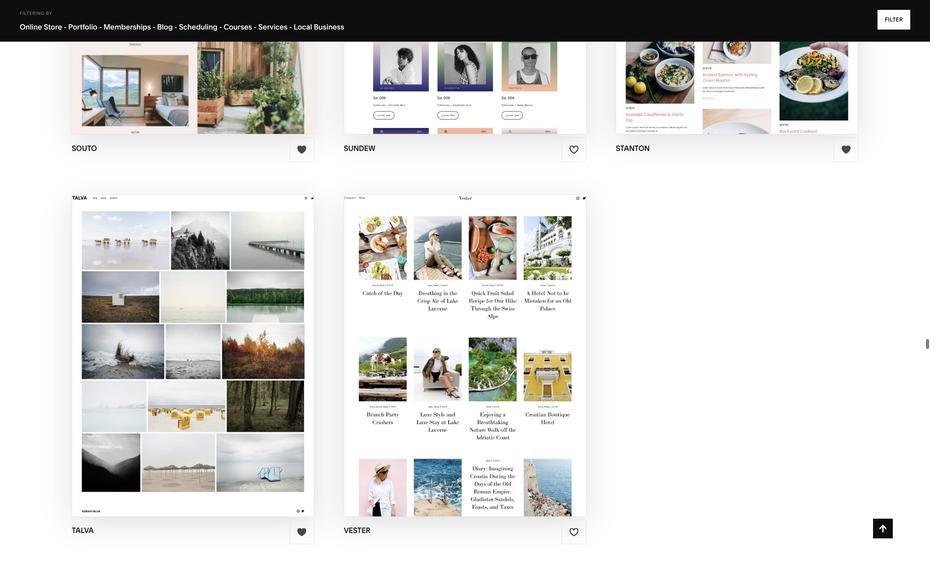 Task type: vqa. For each thing, say whether or not it's contained in the screenshot.
you
no



Task type: locate. For each thing, give the bounding box(es) containing it.
1 horizontal spatial start
[[417, 338, 444, 349]]

4 - from the left
[[175, 22, 177, 31]]

- right blog
[[175, 22, 177, 31]]

with inside button
[[446, 338, 469, 349]]

local
[[294, 22, 312, 31]]

preview vester link
[[428, 349, 502, 374]]

0 vertical spatial talva
[[202, 338, 229, 349]]

1 with from the left
[[177, 338, 200, 349]]

preview inside preview vester link
[[428, 356, 467, 366]]

start inside button
[[417, 338, 444, 349]]

talva inside button
[[202, 338, 229, 349]]

with up preview talva
[[177, 338, 200, 349]]

add vester to your favorites list image
[[569, 528, 579, 538]]

3 - from the left
[[153, 22, 156, 31]]

blog
[[157, 22, 173, 31]]

with inside button
[[177, 338, 200, 349]]

- right store on the top of the page
[[64, 22, 67, 31]]

1 start from the left
[[148, 338, 175, 349]]

1 vertical spatial vester
[[469, 356, 502, 366]]

by
[[46, 11, 52, 16]]

preview
[[159, 356, 198, 366], [428, 356, 467, 366]]

start inside button
[[148, 338, 175, 349]]

1 vertical spatial talva
[[200, 356, 227, 366]]

start for preview talva
[[148, 338, 175, 349]]

with
[[177, 338, 200, 349], [446, 338, 469, 349]]

preview down start with talva at the bottom left of the page
[[159, 356, 198, 366]]

vester
[[471, 338, 504, 349], [469, 356, 502, 366], [344, 527, 371, 536]]

7 - from the left
[[289, 22, 292, 31]]

2 preview from the left
[[428, 356, 467, 366]]

courses
[[224, 22, 252, 31]]

- right portfolio at the top left of page
[[99, 22, 102, 31]]

start
[[148, 338, 175, 349], [417, 338, 444, 349]]

filter
[[885, 16, 904, 23]]

2 with from the left
[[446, 338, 469, 349]]

2 start from the left
[[417, 338, 444, 349]]

1 horizontal spatial preview
[[428, 356, 467, 366]]

remove souto from your favorites list image
[[297, 145, 307, 155]]

6 - from the left
[[254, 22, 257, 31]]

start up preview talva
[[148, 338, 175, 349]]

- left local
[[289, 22, 292, 31]]

1 horizontal spatial with
[[446, 338, 469, 349]]

- left blog
[[153, 22, 156, 31]]

start with talva
[[148, 338, 229, 349]]

-
[[64, 22, 67, 31], [99, 22, 102, 31], [153, 22, 156, 31], [175, 22, 177, 31], [219, 22, 222, 31], [254, 22, 257, 31], [289, 22, 292, 31]]

- left courses at the top left of the page
[[219, 22, 222, 31]]

back to top image
[[879, 525, 888, 534]]

start up preview vester
[[417, 338, 444, 349]]

remove talva from your favorites list image
[[297, 528, 307, 538]]

with up preview vester
[[446, 338, 469, 349]]

preview inside preview talva link
[[159, 356, 198, 366]]

talva
[[202, 338, 229, 349], [200, 356, 227, 366], [72, 527, 94, 536]]

services
[[258, 22, 288, 31]]

with for vester
[[446, 338, 469, 349]]

0 vertical spatial vester
[[471, 338, 504, 349]]

- right courses at the top left of the page
[[254, 22, 257, 31]]

2 - from the left
[[99, 22, 102, 31]]

add sundew to your favorites list image
[[569, 145, 579, 155]]

preview down start with vester
[[428, 356, 467, 366]]

vester inside button
[[471, 338, 504, 349]]

sundew image
[[344, 0, 586, 134]]

vester image
[[344, 195, 586, 517]]

stanton image
[[617, 0, 858, 134]]

online
[[20, 22, 42, 31]]

0 horizontal spatial start
[[148, 338, 175, 349]]

0 horizontal spatial with
[[177, 338, 200, 349]]

stanton
[[616, 144, 650, 153]]

preview talva
[[159, 356, 227, 366]]

1 preview from the left
[[159, 356, 198, 366]]

0 horizontal spatial preview
[[159, 356, 198, 366]]



Task type: describe. For each thing, give the bounding box(es) containing it.
preview for preview vester
[[428, 356, 467, 366]]

5 - from the left
[[219, 22, 222, 31]]

start with vester button
[[417, 332, 514, 356]]

preview for preview talva
[[159, 356, 198, 366]]

online store - portfolio - memberships - blog - scheduling - courses - services - local business
[[20, 22, 344, 31]]

filtering
[[20, 11, 45, 16]]

preview vester
[[428, 356, 502, 366]]

souto image
[[72, 0, 314, 134]]

1 - from the left
[[64, 22, 67, 31]]

start with vester
[[417, 338, 504, 349]]

with for talva
[[177, 338, 200, 349]]

souto
[[72, 144, 97, 153]]

store
[[44, 22, 62, 31]]

talva image
[[72, 195, 314, 517]]

2 vertical spatial vester
[[344, 527, 371, 536]]

sundew
[[344, 144, 376, 153]]

preview talva link
[[159, 349, 227, 374]]

start for preview vester
[[417, 338, 444, 349]]

filtering by
[[20, 11, 52, 16]]

portfolio
[[68, 22, 97, 31]]

business
[[314, 22, 344, 31]]

memberships
[[104, 22, 151, 31]]

filter button
[[878, 10, 911, 30]]

remove stanton from your favorites list image
[[841, 145, 851, 155]]

scheduling
[[179, 22, 218, 31]]

2 vertical spatial talva
[[72, 527, 94, 536]]

start with talva button
[[148, 332, 238, 356]]



